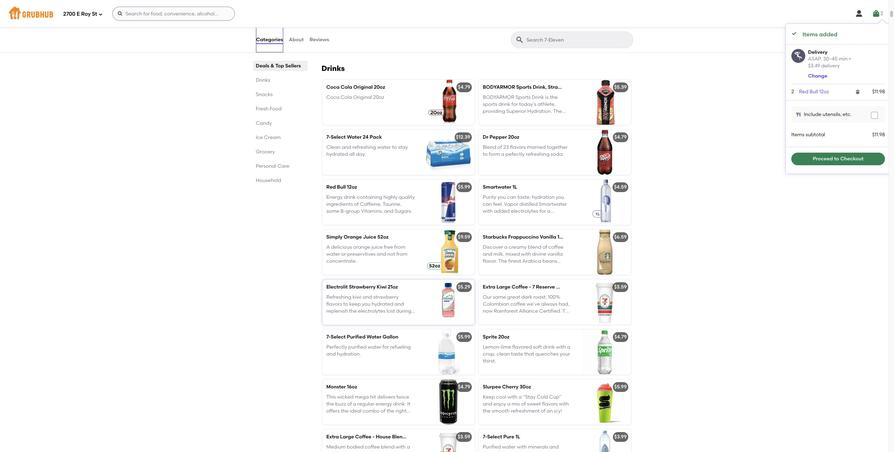 Task type: vqa. For each thing, say whether or not it's contained in the screenshot.
One's banana,
no



Task type: describe. For each thing, give the bounding box(es) containing it.
colombian
[[557, 284, 583, 290]]

2 horizontal spatial you
[[556, 194, 565, 200]]

a inside "blend of 23 flavors married together to form a pefectly refreshing soda."
[[502, 151, 505, 157]]

sprite
[[483, 334, 498, 340]]

$12.39
[[456, 134, 471, 140]]

distilled
[[520, 201, 538, 207]]

dr pepper 20oz image
[[579, 130, 631, 175]]

discover a creamy blend of coffee and milk, mixed with divine vanilla flavor. the finest arabica beans create a rich and undeniably luscious beverage.
[[483, 244, 572, 279]]

2 vertical spatial $5.99
[[615, 384, 627, 390]]

funyuns onion flavored rings 6oz image
[[422, 5, 475, 50]]

0 horizontal spatial 12oz
[[347, 184, 357, 190]]

2700
[[63, 11, 76, 17]]

bodyarmor sports drink, strawberry banana 28oz
[[483, 84, 607, 90]]

soft
[[533, 344, 542, 350]]

drinks tab
[[256, 77, 305, 84]]

lemon-
[[483, 344, 502, 350]]

delivery
[[822, 63, 840, 69]]

soda.
[[551, 151, 564, 157]]

slurpee
[[483, 384, 501, 390]]

hydrated inside refreshing kiwi and strawberry flavors to keep you hydrated and replenish the electrolytes lost during exercise.
[[372, 301, 394, 307]]

magnifying glass icon image
[[516, 36, 524, 44]]

food
[[270, 106, 282, 112]]

$3.59 for extra large coffee - house blend 24oz
[[458, 434, 471, 440]]

sugars.
[[395, 208, 413, 214]]

taurine,
[[383, 201, 402, 207]]

cherry
[[503, 384, 519, 390]]

snack
[[378, 27, 392, 32]]

and inside clean and refreshing water to stay hydrated all day.
[[342, 144, 351, 150]]

select for pure
[[488, 434, 503, 440]]

lime
[[502, 344, 512, 350]]

1 vertical spatial 1l
[[516, 434, 521, 440]]

and inside the purified water with minerals and electrolytes added for taste.
[[550, 444, 559, 450]]

0 horizontal spatial blend
[[392, 434, 406, 440]]

slurpee cherry 30oz image
[[579, 380, 631, 425]]

extra large coffee - house blend 24oz
[[327, 434, 418, 440]]

a down different
[[363, 34, 366, 40]]

purified
[[349, 344, 367, 350]]

vanilla
[[540, 234, 557, 240]]

to inside button
[[835, 156, 840, 162]]

main navigation navigation
[[0, 0, 890, 27]]

about
[[289, 37, 304, 43]]

svg image inside main navigation navigation
[[99, 12, 103, 16]]

monster 16oz
[[327, 384, 358, 390]]

2 coca cola original 20oz from the top
[[327, 94, 385, 100]]

some
[[327, 208, 340, 214]]

0 vertical spatial smartwater
[[483, 184, 512, 190]]

taste
[[511, 351, 524, 357]]

refreshing inside clean and refreshing water to stay hydrated all day.
[[353, 144, 376, 150]]

7- for 7-select pure 1l
[[483, 434, 488, 440]]

2 cola from the top
[[341, 94, 352, 100]]

to inside funyuns® onion flavored rings are a deliciously different snack that's fun to eat, with a crisp texture and zesty onion flavor
[[335, 34, 340, 40]]

coca cola original 20oz image
[[422, 80, 475, 125]]

dr pepper 20oz
[[483, 134, 520, 140]]

funyuns®
[[327, 19, 353, 25]]

personal
[[256, 163, 277, 169]]

sprite 20oz
[[483, 334, 510, 340]]

to inside refreshing kiwi and strawberry flavors to keep you hydrated and replenish the electrolytes lost during exercise.
[[344, 301, 348, 307]]

refreshing
[[327, 294, 352, 300]]

perfectly purified water for refueling and hydration.
[[327, 344, 411, 357]]

deals & top sellers tab
[[256, 62, 305, 70]]

sprite 20oz image
[[579, 330, 631, 375]]

to inside "blend of 23 flavors married together to form a pefectly refreshing soda."
[[483, 151, 488, 157]]

categories
[[256, 37, 283, 43]]

fun
[[327, 34, 334, 40]]

and inside perfectly purified water for refueling and hydration.
[[327, 351, 336, 357]]

23
[[504, 144, 509, 150]]

house
[[376, 434, 391, 440]]

0 vertical spatial 1l
[[513, 184, 518, 190]]

and inside funyuns® onion flavored rings are a deliciously different snack that's fun to eat, with a crisp texture and zesty onion flavor
[[398, 34, 407, 40]]

asap,
[[809, 56, 823, 62]]

- for 7
[[530, 284, 532, 290]]

for inside the purified water with minerals and electrolytes added for taste.
[[529, 451, 535, 452]]

1 horizontal spatial you
[[498, 194, 506, 200]]

water inside a delicious orange juice free from water or preservtives and not from concentrate.
[[327, 251, 340, 257]]

the
[[499, 258, 508, 264]]

Search for food, convenience, alcohol... search field
[[113, 7, 235, 21]]

1 horizontal spatial water
[[367, 334, 382, 340]]

with inside funyuns® onion flavored rings are a deliciously different snack that's fun to eat, with a crisp texture and zesty onion flavor
[[352, 34, 362, 40]]

0 vertical spatial from
[[395, 244, 406, 250]]

keep
[[483, 394, 495, 400]]

candy tab
[[256, 120, 305, 127]]

of inside "blend of 23 flavors married together to form a pefectly refreshing soda."
[[498, 144, 503, 150]]

taste. inside the purified water with minerals and electrolytes added for taste.
[[536, 451, 550, 452]]

etc.
[[843, 111, 852, 117]]

a inside lemon-lime flavored soft drink with a crisp, clean taste that quenches your thirst.
[[568, 344, 571, 350]]

energy drink containing highly quality ingredients of caffeine, taurine, some b-group vitamins, and sugars.
[[327, 194, 415, 214]]

purity
[[483, 194, 497, 200]]

energy
[[327, 194, 343, 200]]

with inside the purified water with minerals and electrolytes added for taste.
[[517, 444, 527, 450]]

and inside keep cool with a "stay cold cup" and enjoy a mix of sweet flavors with the smooth refreshment of an icy!
[[483, 401, 493, 407]]

stay
[[398, 144, 408, 150]]

checkout
[[841, 156, 864, 162]]

quality
[[399, 194, 415, 200]]

monster 16oz image
[[422, 380, 475, 425]]

with up mix at the right bottom
[[508, 394, 518, 400]]

crisp inside purity you can taste; hydration you can feel. vapor distilled smartwater with added electrolytes for a distinctive pure and crisp taste.
[[531, 216, 543, 221]]

1 horizontal spatial can
[[508, 194, 517, 200]]

purity you can taste; hydration you can feel. vapor distilled smartwater with added electrolytes for a distinctive pure and crisp taste.
[[483, 194, 567, 221]]

clean
[[497, 351, 510, 357]]

cup"
[[550, 394, 562, 400]]

1 cola from the top
[[341, 84, 353, 90]]

select for water
[[331, 134, 346, 140]]

candy
[[256, 120, 272, 126]]

1 original from the top
[[354, 84, 373, 90]]

water inside the purified water with minerals and electrolytes added for taste.
[[502, 444, 516, 450]]

and inside purity you can taste; hydration you can feel. vapor distilled smartwater with added electrolytes for a distinctive pure and crisp taste.
[[521, 216, 530, 221]]

svg image inside 2 button
[[873, 9, 881, 18]]

juice
[[372, 244, 383, 250]]

simply
[[327, 234, 343, 240]]

refueling
[[390, 344, 411, 350]]

texture
[[380, 34, 397, 40]]

ice cream
[[256, 135, 281, 141]]

of left an
[[541, 408, 546, 414]]

snacks
[[256, 92, 273, 98]]

$3.99
[[615, 434, 627, 440]]

flavored
[[370, 19, 390, 25]]

electrolytes inside purity you can taste; hydration you can feel. vapor distilled smartwater with added electrolytes for a distinctive pure and crisp taste.
[[511, 208, 539, 214]]

Search 7-Eleven search field
[[526, 37, 631, 43]]

$4.79 for lemon-lime flavored soft drink with a crisp, clean taste that quenches your thirst.
[[615, 334, 627, 340]]

all
[[349, 151, 355, 157]]

0 horizontal spatial bull
[[337, 184, 346, 190]]

and inside energy drink containing highly quality ingredients of caffeine, taurine, some b-group vitamins, and sugars.
[[384, 208, 394, 214]]

and inside a delicious orange juice free from water or preservtives and not from concentrate.
[[377, 251, 387, 257]]

0 horizontal spatial water
[[347, 134, 362, 140]]

$3.59 for extra large coffee - 7 reserve colombian 24oz
[[615, 284, 627, 290]]

of inside energy drink containing highly quality ingredients of caffeine, taurine, some b-group vitamins, and sugars.
[[354, 201, 359, 207]]

smartwater inside purity you can taste; hydration you can feel. vapor distilled smartwater with added electrolytes for a distinctive pure and crisp taste.
[[539, 201, 567, 207]]

items added tooltip
[[786, 20, 891, 174]]

water inside clean and refreshing water to stay hydrated all day.
[[378, 144, 391, 150]]

with inside lemon-lime flavored soft drink with a crisp, clean taste that quenches your thirst.
[[556, 344, 566, 350]]

refreshing inside "blend of 23 flavors married together to form a pefectly refreshing soda."
[[526, 151, 550, 157]]

hydrated inside clean and refreshing water to stay hydrated all day.
[[327, 151, 348, 157]]

preservtives
[[348, 251, 376, 257]]

1 vertical spatial 24oz
[[407, 434, 418, 440]]

sellers
[[286, 63, 301, 69]]

13.7oz
[[558, 234, 572, 240]]

1 coca cola original 20oz from the top
[[327, 84, 385, 90]]

household
[[256, 178, 281, 184]]

vitamins,
[[361, 208, 383, 214]]

e
[[77, 11, 80, 17]]

flavors inside keep cool with a "stay cold cup" and enjoy a mix of sweet flavors with the smooth refreshment of an icy!
[[543, 401, 558, 407]]

a up mixed
[[505, 244, 508, 250]]

extra for extra large coffee - house blend 24oz
[[327, 434, 339, 440]]

mixed
[[506, 251, 520, 257]]

flavor
[[354, 41, 367, 47]]

7-select pure 1l image
[[579, 430, 631, 452]]

refreshing kiwi and strawberry flavors to keep you hydrated and replenish the electrolytes lost during exercise.
[[327, 294, 412, 321]]

water inside perfectly purified water for refueling and hydration.
[[368, 344, 382, 350]]

and up flavor.
[[483, 251, 493, 257]]

cold
[[537, 394, 549, 400]]

1 horizontal spatial 24oz
[[584, 284, 596, 290]]

added inside the purified water with minerals and electrolytes added for taste.
[[512, 451, 528, 452]]

extra large coffee - 7 reserve colombian 24oz
[[483, 284, 596, 290]]

$5.99 for sprite
[[458, 334, 471, 340]]

onion
[[354, 19, 368, 25]]

purified inside the purified water with minerals and electrolytes added for taste.
[[483, 444, 501, 450]]

replenish
[[327, 308, 348, 314]]

a up fun
[[327, 27, 330, 32]]

lemon-lime flavored soft drink with a crisp, clean taste that quenches your thirst.
[[483, 344, 571, 364]]

utensils,
[[823, 111, 842, 117]]

1 vertical spatial from
[[397, 251, 408, 257]]

2 coca from the top
[[327, 94, 340, 100]]

min
[[839, 56, 848, 62]]

beans
[[543, 258, 558, 264]]

red bull 12oz inside items added tooltip
[[800, 89, 830, 95]]

0 horizontal spatial purified
[[347, 334, 366, 340]]

electrolytes inside refreshing kiwi and strawberry flavors to keep you hydrated and replenish the electrolytes lost during exercise.
[[358, 308, 386, 314]]

2 inside button
[[881, 10, 884, 16]]

and down 'finest'
[[515, 265, 524, 271]]

of up "refreshment"
[[522, 401, 526, 407]]

items for items added
[[803, 31, 819, 38]]

select for purified
[[331, 334, 346, 340]]

minerals
[[528, 444, 549, 450]]

for inside perfectly purified water for refueling and hydration.
[[383, 344, 389, 350]]

flavors inside "blend of 23 flavors married together to form a pefectly refreshing soda."
[[510, 144, 526, 150]]

ice
[[256, 135, 263, 141]]

drink inside energy drink containing highly quality ingredients of caffeine, taurine, some b-group vitamins, and sugars.
[[344, 194, 356, 200]]

0 horizontal spatial strawberry
[[349, 284, 376, 290]]

1 vertical spatial red
[[327, 184, 336, 190]]

dr
[[483, 134, 489, 140]]

flavors inside refreshing kiwi and strawberry flavors to keep you hydrated and replenish the electrolytes lost during exercise.
[[327, 301, 342, 307]]

0 horizontal spatial red bull 12oz
[[327, 184, 357, 190]]

fresh food tab
[[256, 105, 305, 113]]

cool
[[497, 394, 507, 400]]

1 coca from the top
[[327, 84, 340, 90]]

starbucks
[[483, 234, 507, 240]]

7- for 7-select purified water gallon
[[327, 334, 331, 340]]



Task type: locate. For each thing, give the bounding box(es) containing it.
and right minerals
[[550, 444, 559, 450]]

1 horizontal spatial drinks
[[322, 64, 345, 73]]

orange
[[344, 234, 362, 240]]

2 button
[[873, 7, 884, 20]]

and right pure
[[521, 216, 530, 221]]

7- left pure
[[483, 434, 488, 440]]

2 horizontal spatial electrolytes
[[511, 208, 539, 214]]

0 vertical spatial hydrated
[[327, 151, 348, 157]]

bull up energy
[[337, 184, 346, 190]]

water down 7-select purified water gallon
[[368, 344, 382, 350]]

$11.98
[[873, 89, 886, 95], [873, 132, 886, 138]]

2 original from the top
[[353, 94, 372, 100]]

with up your
[[556, 344, 566, 350]]

reviews button
[[310, 27, 330, 52]]

and down taurine,
[[384, 208, 394, 214]]

can down "purity"
[[483, 201, 492, 207]]

large for extra large coffee - house blend 24oz
[[340, 434, 354, 440]]

with up arabica
[[522, 251, 532, 257]]

added down feel. at top right
[[494, 208, 510, 214]]

items for items subtotal
[[792, 132, 805, 138]]

hydrated down strawberry
[[372, 301, 394, 307]]

to
[[335, 34, 340, 40], [392, 144, 397, 150], [483, 151, 488, 157], [835, 156, 840, 162], [344, 301, 348, 307]]

red bull 12oz up energy
[[327, 184, 357, 190]]

categories button
[[256, 27, 284, 52]]

strawberry up "kiwi"
[[349, 284, 376, 290]]

0 vertical spatial crisp
[[367, 34, 379, 40]]

0 vertical spatial refreshing
[[353, 144, 376, 150]]

7-select purified water gallon image
[[422, 330, 475, 375]]

1 vertical spatial items
[[792, 132, 805, 138]]

select up the clean on the top of page
[[331, 134, 346, 140]]

smartwater up "purity"
[[483, 184, 512, 190]]

drink up ingredients
[[344, 194, 356, 200]]

$4.79 for coca cola original 20oz
[[458, 84, 471, 90]]

you inside refreshing kiwi and strawberry flavors to keep you hydrated and replenish the electrolytes lost during exercise.
[[362, 301, 371, 307]]

to left stay
[[392, 144, 397, 150]]

delivery icon image
[[792, 49, 806, 63]]

added inside tooltip
[[820, 31, 838, 38]]

blend right the house
[[392, 434, 406, 440]]

personal care tab
[[256, 163, 305, 170]]

1 vertical spatial coffee
[[356, 434, 372, 440]]

coffee left the house
[[356, 434, 372, 440]]

1 vertical spatial can
[[483, 201, 492, 207]]

0 vertical spatial red bull 12oz
[[800, 89, 830, 95]]

large for extra large coffee - 7 reserve colombian 24oz
[[497, 284, 511, 290]]

flavors up replenish
[[327, 301, 342, 307]]

of inside the discover a creamy blend of coffee and milk, mixed with divine vanilla flavor. the finest arabica beans create a rich and undeniably luscious beverage.
[[543, 244, 548, 250]]

7-select water 24 pack image
[[422, 130, 475, 175]]

$5.99 for smartwater
[[458, 184, 471, 190]]

1 horizontal spatial drink
[[544, 344, 555, 350]]

svg image right st
[[99, 12, 103, 16]]

12oz down "change" button
[[820, 89, 830, 95]]

$9.59
[[458, 234, 471, 240]]

a left rich
[[500, 265, 503, 271]]

to left form
[[483, 151, 488, 157]]

drinks inside tab
[[256, 77, 270, 83]]

can
[[508, 194, 517, 200], [483, 201, 492, 207]]

with left minerals
[[517, 444, 527, 450]]

crisp down different
[[367, 34, 379, 40]]

grocery tab
[[256, 148, 305, 156]]

2 $11.98 from the top
[[873, 132, 886, 138]]

flavors up an
[[543, 401, 558, 407]]

- for house
[[373, 434, 375, 440]]

24
[[363, 134, 369, 140]]

1 vertical spatial blend
[[392, 434, 406, 440]]

and down that's
[[398, 34, 407, 40]]

smartwater 1l image
[[579, 180, 631, 225]]

1 vertical spatial red bull 12oz
[[327, 184, 357, 190]]

to left keep
[[344, 301, 348, 307]]

water down a at the bottom left of the page
[[327, 251, 340, 257]]

with up distinctive
[[483, 208, 493, 214]]

0 vertical spatial cola
[[341, 84, 353, 90]]

0 horizontal spatial svg image
[[99, 12, 103, 16]]

ingredients
[[327, 201, 353, 207]]

7-
[[327, 134, 331, 140], [327, 334, 331, 340], [483, 434, 488, 440]]

1 vertical spatial $5.99
[[458, 334, 471, 340]]

svg image
[[856, 9, 864, 18], [873, 9, 881, 18], [117, 11, 123, 16], [792, 31, 798, 36], [856, 89, 861, 95], [796, 112, 802, 117]]

you right hydration
[[556, 194, 565, 200]]

delivery
[[809, 49, 828, 55]]

1 horizontal spatial large
[[497, 284, 511, 290]]

7- for 7-select water 24 pack
[[327, 134, 331, 140]]

1 horizontal spatial bull
[[810, 89, 819, 95]]

starbucks frappuccino vanilla 13.7oz image
[[579, 230, 631, 275]]

2 vertical spatial added
[[512, 451, 528, 452]]

added inside purity you can taste; hydration you can feel. vapor distilled smartwater with added electrolytes for a distinctive pure and crisp taste.
[[494, 208, 510, 214]]

0 horizontal spatial crisp
[[367, 34, 379, 40]]

12oz inside items added tooltip
[[820, 89, 830, 95]]

0 horizontal spatial hydrated
[[327, 151, 348, 157]]

items up delivery
[[803, 31, 819, 38]]

0 vertical spatial red
[[800, 89, 809, 95]]

snacks tab
[[256, 91, 305, 98]]

electrolytes down 7-select pure 1l on the right
[[483, 451, 511, 452]]

with up flavor on the left top of the page
[[352, 34, 362, 40]]

of
[[498, 144, 503, 150], [354, 201, 359, 207], [543, 244, 548, 250], [522, 401, 526, 407], [541, 408, 546, 414]]

delicious
[[331, 244, 352, 250]]

0 vertical spatial original
[[354, 84, 373, 90]]

1 horizontal spatial -
[[530, 284, 532, 290]]

0 vertical spatial the
[[349, 308, 357, 314]]

cream
[[264, 135, 281, 141]]

funyuns® onion flavored rings are a deliciously different snack that's fun to eat, with a crisp texture and zesty onion flavor button
[[322, 5, 475, 50]]

keep cool with a "stay cold cup" and enjoy a mix of sweet flavors with the smooth refreshment of an icy!
[[483, 394, 569, 414]]

added up delivery
[[820, 31, 838, 38]]

containing
[[357, 194, 383, 200]]

1 vertical spatial coca cola original 20oz
[[327, 94, 385, 100]]

•
[[850, 56, 852, 62]]

pure
[[504, 434, 515, 440]]

30–45
[[824, 56, 838, 62]]

taste. down minerals
[[536, 451, 550, 452]]

drinks down zesty
[[322, 64, 345, 73]]

crisp
[[367, 34, 379, 40], [531, 216, 543, 221]]

1 horizontal spatial added
[[512, 451, 528, 452]]

b-
[[341, 208, 346, 214]]

0 vertical spatial 12oz
[[820, 89, 830, 95]]

fresh
[[256, 106, 269, 112]]

2 vertical spatial select
[[488, 434, 503, 440]]

a up mix at the right bottom
[[519, 394, 522, 400]]

you right keep
[[362, 301, 371, 307]]

and down keep
[[483, 401, 493, 407]]

0 vertical spatial blend
[[483, 144, 497, 150]]

1 vertical spatial coca
[[327, 94, 340, 100]]

to right proceed at the top of page
[[835, 156, 840, 162]]

electrolytes inside the purified water with minerals and electrolytes added for taste.
[[483, 451, 511, 452]]

1 horizontal spatial blend
[[483, 144, 497, 150]]

include utensils, etc.
[[805, 111, 852, 117]]

blend inside "blend of 23 flavors married together to form a pefectly refreshing soda."
[[483, 144, 497, 150]]

vanilla
[[548, 251, 563, 257]]

0 vertical spatial $5.99
[[458, 184, 471, 190]]

simply orange juice 52oz image
[[422, 230, 475, 275]]

refreshing down married
[[526, 151, 550, 157]]

red bull 12oz down "change" button
[[800, 89, 830, 95]]

1 horizontal spatial for
[[529, 451, 535, 452]]

0 horizontal spatial refreshing
[[353, 144, 376, 150]]

select up 'perfectly'
[[331, 334, 346, 340]]

red bull 12oz image
[[422, 180, 475, 225]]

2 horizontal spatial flavors
[[543, 401, 558, 407]]

7- up 'perfectly'
[[327, 334, 331, 340]]

an
[[547, 408, 553, 414]]

1 vertical spatial extra
[[327, 434, 339, 440]]

and up during
[[395, 301, 404, 307]]

household tab
[[256, 177, 305, 184]]

and down juice
[[377, 251, 387, 257]]

proceed to checkout
[[814, 156, 864, 162]]

for inside purity you can taste; hydration you can feel. vapor distilled smartwater with added electrolytes for a distinctive pure and crisp taste.
[[540, 208, 546, 214]]

milk,
[[494, 251, 505, 257]]

blend
[[483, 144, 497, 150], [392, 434, 406, 440]]

for down gallon on the left of the page
[[383, 344, 389, 350]]

0 vertical spatial coffee
[[512, 284, 528, 290]]

1 horizontal spatial extra
[[483, 284, 496, 290]]

coffee for 7
[[512, 284, 528, 290]]

coffee for house
[[356, 434, 372, 440]]

for down hydration
[[540, 208, 546, 214]]

coffee left 7
[[512, 284, 528, 290]]

0 horizontal spatial -
[[373, 434, 375, 440]]

0 horizontal spatial smartwater
[[483, 184, 512, 190]]

0 vertical spatial strawberry
[[548, 84, 575, 90]]

0 vertical spatial items
[[803, 31, 819, 38]]

flavor.
[[483, 258, 498, 264]]

creamy
[[509, 244, 527, 250]]

a up your
[[568, 344, 571, 350]]

and right "kiwi"
[[363, 294, 372, 300]]

- left the house
[[373, 434, 375, 440]]

and down 'perfectly'
[[327, 351, 336, 357]]

water down pure
[[502, 444, 516, 450]]

top
[[276, 63, 284, 69]]

1 vertical spatial crisp
[[531, 216, 543, 221]]

0 vertical spatial svg image
[[99, 12, 103, 16]]

2 vertical spatial flavors
[[543, 401, 558, 407]]

coffee
[[549, 244, 564, 250]]

24oz
[[584, 284, 596, 290], [407, 434, 418, 440]]

bodyarmor sports drink, strawberry banana 28oz image
[[579, 80, 631, 125]]

1 vertical spatial 7-
[[327, 334, 331, 340]]

water left 24
[[347, 134, 362, 140]]

1 horizontal spatial crisp
[[531, 216, 543, 221]]

drink up quenches
[[544, 344, 555, 350]]

a inside purity you can taste; hydration you can feel. vapor distilled smartwater with added electrolytes for a distinctive pure and crisp taste.
[[548, 208, 551, 214]]

original
[[354, 84, 373, 90], [353, 94, 372, 100]]

7- up the clean on the top of page
[[327, 134, 331, 140]]

refreshing up day.
[[353, 144, 376, 150]]

coca cola original 20oz
[[327, 84, 385, 90], [327, 94, 385, 100]]

21oz
[[388, 284, 398, 290]]

the
[[349, 308, 357, 314], [483, 408, 491, 414]]

to inside clean and refreshing water to stay hydrated all day.
[[392, 144, 397, 150]]

added down pure
[[512, 451, 528, 452]]

from
[[395, 244, 406, 250], [397, 251, 408, 257]]

0 vertical spatial drinks
[[322, 64, 345, 73]]

drinks
[[322, 64, 345, 73], [256, 77, 270, 83]]

svg image inside items added tooltip
[[873, 113, 877, 117]]

red up energy
[[327, 184, 336, 190]]

0 vertical spatial added
[[820, 31, 838, 38]]

change button
[[809, 73, 828, 80]]

1 horizontal spatial coffee
[[512, 284, 528, 290]]

from up not
[[395, 244, 406, 250]]

the inside keep cool with a "stay cold cup" and enjoy a mix of sweet flavors with the smooth refreshment of an icy!
[[483, 408, 491, 414]]

of up divine
[[543, 244, 548, 250]]

are
[[405, 19, 413, 25]]

$3.59
[[615, 284, 627, 290], [458, 434, 471, 440]]

52oz
[[378, 234, 389, 240]]

pack
[[370, 134, 382, 140]]

the down keep
[[349, 308, 357, 314]]

0 horizontal spatial $3.59
[[458, 434, 471, 440]]

taste;
[[518, 194, 531, 200]]

a left mix at the right bottom
[[508, 401, 511, 407]]

day.
[[356, 151, 366, 157]]

can up vapor
[[508, 194, 517, 200]]

0 horizontal spatial extra
[[327, 434, 339, 440]]

0 horizontal spatial coffee
[[356, 434, 372, 440]]

2 vertical spatial electrolytes
[[483, 451, 511, 452]]

flavors up pefectly
[[510, 144, 526, 150]]

taste. inside purity you can taste; hydration you can feel. vapor distilled smartwater with added electrolytes for a distinctive pure and crisp taste.
[[544, 216, 557, 221]]

12oz
[[820, 89, 830, 95], [347, 184, 357, 190]]

extra for extra large coffee - 7 reserve colombian 24oz
[[483, 284, 496, 290]]

married
[[527, 144, 546, 150]]

1 horizontal spatial $3.59
[[615, 284, 627, 290]]

2 inside items added tooltip
[[792, 89, 795, 95]]

concentrate.
[[327, 258, 357, 264]]

monster
[[327, 384, 346, 390]]

coca
[[327, 84, 340, 90], [327, 94, 340, 100]]

1 vertical spatial cola
[[341, 94, 352, 100]]

distinctive
[[483, 216, 507, 221]]

subtotal
[[806, 132, 826, 138]]

that's
[[393, 27, 407, 32]]

flavors
[[510, 144, 526, 150], [327, 301, 342, 307], [543, 401, 558, 407]]

1 horizontal spatial svg image
[[873, 113, 877, 117]]

electrolit strawberry kiwi 21oz image
[[422, 280, 475, 325]]

1 vertical spatial drinks
[[256, 77, 270, 83]]

beverage.
[[483, 273, 507, 279]]

blend up form
[[483, 144, 497, 150]]

reserve
[[536, 284, 555, 290]]

0 horizontal spatial drink
[[344, 194, 356, 200]]

smooth
[[492, 408, 510, 414]]

or
[[342, 251, 346, 257]]

rich
[[504, 265, 513, 271]]

items left subtotal
[[792, 132, 805, 138]]

purified
[[347, 334, 366, 340], [483, 444, 501, 450]]

$5.29
[[458, 284, 471, 290]]

0 vertical spatial purified
[[347, 334, 366, 340]]

personal care
[[256, 163, 290, 169]]

bull down "change" button
[[810, 89, 819, 95]]

grocery
[[256, 149, 275, 155]]

strawberry right drink, on the right top of the page
[[548, 84, 575, 90]]

perfectly
[[327, 344, 347, 350]]

1 vertical spatial purified
[[483, 444, 501, 450]]

0 horizontal spatial the
[[349, 308, 357, 314]]

purified down 7-select pure 1l on the right
[[483, 444, 501, 450]]

-
[[530, 284, 532, 290], [373, 434, 375, 440]]

drink,
[[533, 84, 547, 90]]

0 vertical spatial for
[[540, 208, 546, 214]]

0 horizontal spatial can
[[483, 201, 492, 207]]

crisp down distilled
[[531, 216, 543, 221]]

during
[[396, 308, 412, 314]]

bull inside items added tooltip
[[810, 89, 819, 95]]

select left pure
[[488, 434, 503, 440]]

1 vertical spatial electrolytes
[[358, 308, 386, 314]]

28oz
[[596, 84, 607, 90]]

0 vertical spatial 7-
[[327, 134, 331, 140]]

electrolytes down distilled
[[511, 208, 539, 214]]

svg image
[[99, 12, 103, 16], [873, 113, 877, 117]]

slurpee cherry 30oz
[[483, 384, 532, 390]]

1 vertical spatial bull
[[337, 184, 346, 190]]

electrolytes down keep
[[358, 308, 386, 314]]

24oz right colombian
[[584, 284, 596, 290]]

smartwater down hydration
[[539, 201, 567, 207]]

bodyarmor
[[483, 84, 516, 90]]

crisp inside funyuns® onion flavored rings are a deliciously different snack that's fun to eat, with a crisp texture and zesty onion flavor
[[367, 34, 379, 40]]

items subtotal
[[792, 132, 826, 138]]

water up perfectly purified water for refueling and hydration.
[[367, 334, 382, 340]]

0 vertical spatial coca cola original 20oz
[[327, 84, 385, 90]]

0 horizontal spatial large
[[340, 434, 354, 440]]

1 $11.98 from the top
[[873, 89, 886, 95]]

0 horizontal spatial electrolytes
[[358, 308, 386, 314]]

hydrated down the clean on the top of page
[[327, 151, 348, 157]]

vapor
[[505, 201, 519, 207]]

0 vertical spatial $3.59
[[615, 284, 627, 290]]

24oz right the house
[[407, 434, 418, 440]]

0 vertical spatial 24oz
[[584, 284, 596, 290]]

$4.79 for blend of 23 flavors married together to form a pefectly refreshing soda.
[[615, 134, 627, 140]]

1 horizontal spatial flavors
[[510, 144, 526, 150]]

taste. up "vanilla"
[[544, 216, 557, 221]]

2 horizontal spatial for
[[540, 208, 546, 214]]

the inside refreshing kiwi and strawberry flavors to keep you hydrated and replenish the electrolytes lost during exercise.
[[349, 308, 357, 314]]

of left 23 in the right top of the page
[[498, 144, 503, 150]]

arabica
[[523, 258, 542, 264]]

red inside items added tooltip
[[800, 89, 809, 95]]

kiwi
[[377, 284, 387, 290]]

extra large coffee - 7 reserve colombian 24oz image
[[579, 280, 631, 325]]

a down 23 in the right top of the page
[[502, 151, 505, 157]]

2 horizontal spatial added
[[820, 31, 838, 38]]

for down minerals
[[529, 451, 535, 452]]

of up group on the top left of page
[[354, 201, 359, 207]]

about button
[[289, 27, 304, 52]]

drink inside lemon-lime flavored soft drink with a crisp, clean taste that quenches your thirst.
[[544, 344, 555, 350]]

with inside the discover a creamy blend of coffee and milk, mixed with divine vanilla flavor. the finest arabica beans create a rich and undeniably luscious beverage.
[[522, 251, 532, 257]]

to right fun
[[335, 34, 340, 40]]

1 vertical spatial 12oz
[[347, 184, 357, 190]]

0 horizontal spatial 2
[[792, 89, 795, 95]]

red down "change" button
[[800, 89, 809, 95]]

extra large coffee - house blend 24oz image
[[422, 430, 475, 452]]

0 vertical spatial select
[[331, 134, 346, 140]]

a
[[327, 244, 330, 250]]

1 vertical spatial strawberry
[[349, 284, 376, 290]]

0 vertical spatial electrolytes
[[511, 208, 539, 214]]

free
[[384, 244, 393, 250]]

ice cream tab
[[256, 134, 305, 141]]

0 vertical spatial water
[[347, 134, 362, 140]]

1l up vapor
[[513, 184, 518, 190]]

1 horizontal spatial refreshing
[[526, 151, 550, 157]]

with up "icy!"
[[559, 401, 569, 407]]

0 horizontal spatial for
[[383, 344, 389, 350]]

12oz up containing
[[347, 184, 357, 190]]

with inside purity you can taste; hydration you can feel. vapor distilled smartwater with added electrolytes for a distinctive pure and crisp taste.
[[483, 208, 493, 214]]

highly
[[384, 194, 398, 200]]

0 horizontal spatial flavors
[[327, 301, 342, 307]]

0 vertical spatial drink
[[344, 194, 356, 200]]

proceed
[[814, 156, 834, 162]]

1 vertical spatial taste.
[[536, 451, 550, 452]]

0 vertical spatial 2
[[881, 10, 884, 16]]

1 horizontal spatial the
[[483, 408, 491, 414]]

and up all
[[342, 144, 351, 150]]

1 vertical spatial refreshing
[[526, 151, 550, 157]]

1 horizontal spatial red
[[800, 89, 809, 95]]

items added
[[803, 31, 838, 38]]



